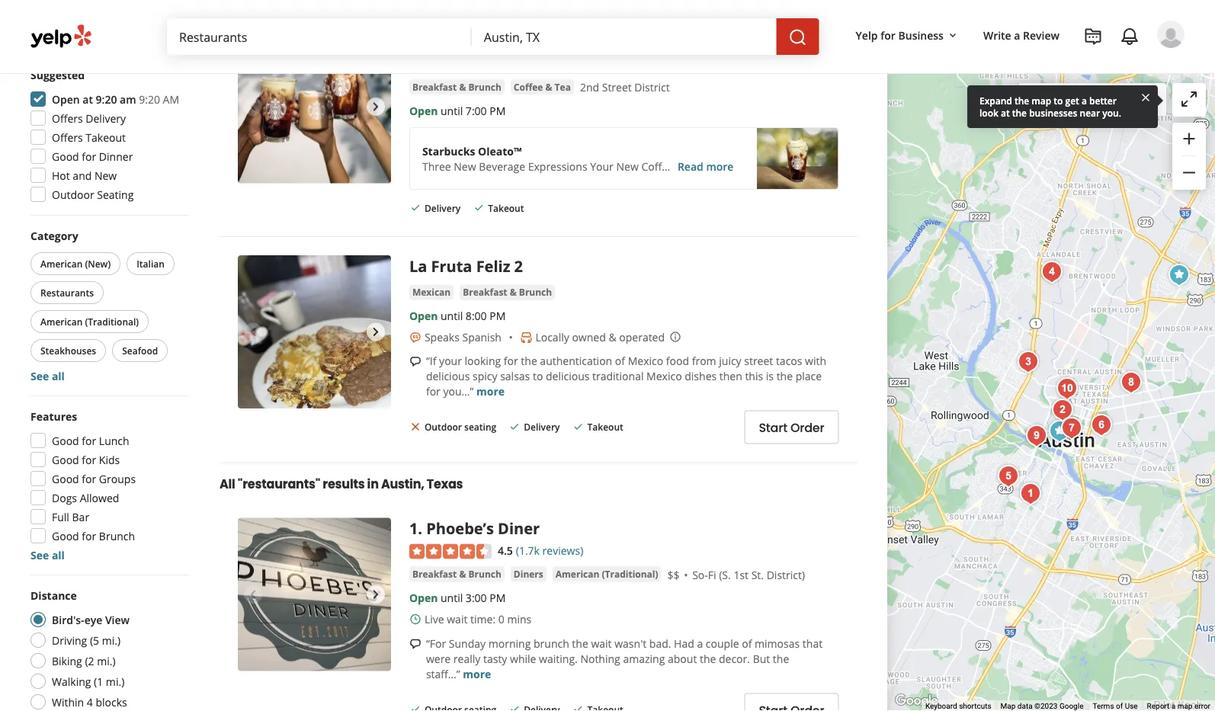 Task type: locate. For each thing, give the bounding box(es) containing it.
1 vertical spatial (traditional)
[[602, 568, 658, 580]]

the right expand
[[1015, 94, 1029, 107]]

mi.) right (2 on the left of page
[[97, 654, 116, 668]]

0 horizontal spatial to
[[533, 369, 543, 384]]

slideshow element for la fruta feliz 2
[[238, 256, 391, 409]]

0 vertical spatial breakfast
[[412, 80, 457, 93]]

really
[[453, 652, 481, 666]]

view
[[105, 613, 130, 627]]

none field up the 2nd street district
[[484, 28, 764, 45]]

group containing category
[[27, 228, 189, 383]]

2 9:20 from the left
[[139, 92, 160, 106]]

american (traditional)
[[40, 315, 139, 328], [556, 568, 658, 580]]

9:20 left am on the left of the page
[[139, 92, 160, 106]]

seating
[[464, 421, 496, 433]]

live
[[425, 612, 444, 627]]

2 good from the top
[[52, 433, 79, 448]]

0 horizontal spatial 9:20
[[96, 92, 117, 106]]

None field
[[179, 28, 460, 45], [484, 28, 764, 45]]

starbucks image
[[238, 30, 391, 183]]

2 none field from the left
[[484, 28, 764, 45]]

within 4 blocks
[[52, 695, 127, 709]]

0 vertical spatial outdoor
[[52, 187, 94, 202]]

breakfast & brunch down 2
[[463, 286, 552, 299]]

1 see all button from the top
[[30, 369, 65, 383]]

1 vertical spatial wait
[[591, 636, 612, 651]]

0 vertical spatial see all button
[[30, 369, 65, 383]]

0 vertical spatial (traditional)
[[85, 315, 139, 328]]

1 horizontal spatial at
[[1001, 106, 1010, 119]]

group
[[30, 0, 189, 42], [26, 67, 189, 207], [1172, 123, 1206, 190], [27, 228, 189, 383], [26, 409, 189, 563]]

a right had
[[697, 636, 703, 651]]

4 good from the top
[[52, 471, 79, 486]]

(1
[[94, 674, 103, 689]]

0 vertical spatial to
[[1054, 94, 1063, 107]]

pm right 3:00
[[490, 591, 506, 605]]

1 vertical spatial see
[[30, 548, 49, 562]]

close image
[[1140, 90, 1152, 104]]

1 vertical spatial more link
[[463, 667, 491, 681]]

user actions element
[[844, 19, 1206, 113]]

2 all from the top
[[52, 548, 65, 562]]

$$ left so-
[[667, 567, 680, 582]]

see all button down steakhouses button
[[30, 369, 65, 383]]

to left get
[[1054, 94, 1063, 107]]

2 horizontal spatial delivery
[[524, 421, 560, 433]]

see
[[30, 369, 49, 383], [30, 548, 49, 562]]

dogs allowed
[[52, 491, 119, 505]]

takeout
[[86, 130, 126, 144], [488, 202, 524, 214], [587, 421, 623, 433]]

0 vertical spatial phoebe's diner image
[[1048, 395, 1078, 425]]

2 horizontal spatial of
[[1116, 702, 1123, 711]]

0 vertical spatial next image
[[367, 323, 385, 341]]

1 vertical spatial all
[[52, 548, 65, 562]]

good down good for lunch
[[52, 452, 79, 467]]

(traditional) inside 'link'
[[602, 568, 658, 580]]

0 vertical spatial breakfast & brunch button
[[409, 79, 505, 94]]

breakfast & brunch link up 'open until 7:00 pm'
[[409, 79, 505, 94]]

1 see from the top
[[30, 369, 49, 383]]

2 vertical spatial pm
[[490, 591, 506, 605]]

2 next image from the top
[[367, 586, 385, 604]]

speaks
[[425, 330, 460, 345]]

seafood button
[[112, 339, 168, 362]]

none field down 16 info v2 icon
[[179, 28, 460, 45]]

0 horizontal spatial delicious
[[426, 369, 470, 384]]

of up 'traditional'
[[615, 354, 625, 368]]

1 horizontal spatial 9:20
[[139, 92, 160, 106]]

breakfast & brunch link
[[409, 79, 505, 94], [460, 285, 555, 300], [409, 567, 505, 582]]

had
[[674, 636, 694, 651]]

starbucks image
[[1045, 416, 1075, 447]]

see all down the full
[[30, 548, 65, 562]]

1 none field from the left
[[179, 28, 460, 45]]

(traditional)
[[85, 315, 139, 328], [602, 568, 658, 580]]

phoebe's diner image down nido "image"
[[1016, 479, 1046, 509]]

american down the (1.7k reviews)
[[556, 568, 599, 580]]

16 speaks spanish v2 image
[[409, 332, 421, 344]]

0 vertical spatial pm
[[490, 103, 506, 118]]

time:
[[470, 612, 496, 627]]

pm for starbucks
[[490, 103, 506, 118]]

map for moves
[[1099, 93, 1122, 107]]

for down the offers takeout
[[82, 149, 96, 164]]

0 vertical spatial of
[[615, 354, 625, 368]]

1 slideshow element from the top
[[238, 30, 391, 183]]

starbucks up "three"
[[422, 144, 475, 158]]

open for open until 3:00 pm
[[409, 591, 438, 605]]

the
[[1015, 94, 1029, 107], [1012, 106, 1027, 119], [521, 354, 537, 368], [777, 369, 793, 384], [572, 636, 588, 651], [700, 652, 716, 666], [773, 652, 789, 666]]

of
[[615, 354, 625, 368], [742, 636, 752, 651], [1116, 702, 1123, 711]]

delicious down authentication
[[546, 369, 590, 384]]

2 see all from the top
[[30, 548, 65, 562]]

previous image for la fruta feliz 2
[[244, 323, 262, 341]]

spanish
[[462, 330, 502, 345]]

1 horizontal spatial $$
[[667, 567, 680, 582]]

group containing features
[[26, 409, 189, 563]]

amazing
[[623, 652, 665, 666]]

brunch for the middle breakfast & brunch link
[[519, 286, 552, 299]]

2 horizontal spatial map
[[1177, 702, 1193, 711]]

all "restaurants" results in austin, texas
[[220, 476, 463, 493]]

mi.) for walking (1 mi.)
[[106, 674, 124, 689]]

good down the full
[[52, 529, 79, 543]]

good up hot at left
[[52, 149, 79, 164]]

0 vertical spatial mi.)
[[102, 633, 121, 648]]

0 horizontal spatial takeout
[[86, 130, 126, 144]]

you.
[[1103, 106, 1121, 119]]

16 checkmark v2 image
[[572, 421, 584, 433]]

1 vertical spatial previous image
[[244, 323, 262, 341]]

option group containing distance
[[26, 588, 189, 711]]

2 vertical spatial american
[[556, 568, 599, 580]]

report
[[1147, 702, 1170, 711]]

0 horizontal spatial map
[[1032, 94, 1051, 107]]

all down steakhouses button
[[52, 369, 65, 383]]

at up offers delivery
[[83, 92, 93, 106]]

0 vertical spatial offers
[[52, 111, 83, 125]]

a inside "for sunday morning brunch the wait wasn't bad. had a couple of mimosas that were really tasty while waiting.  nothing amazing about the decor. but the staff…"
[[697, 636, 703, 651]]

& inside button
[[545, 80, 552, 93]]

until left 7:00
[[441, 103, 463, 118]]

outdoor for outdoor seating
[[52, 187, 94, 202]]

a right get
[[1082, 94, 1087, 107]]

review
[[1023, 28, 1060, 42]]

breakfast & brunch link for until 3:00 pm
[[409, 567, 505, 582]]

(1.7k
[[516, 543, 540, 558]]

breakfast & brunch down 4 star rating 'image'
[[412, 80, 501, 93]]

0 horizontal spatial none field
[[179, 28, 460, 45]]

16 info v2 image
[[336, 0, 348, 2]]

see all button for category
[[30, 369, 65, 383]]

0 vertical spatial see all
[[30, 369, 65, 383]]

0 horizontal spatial phoebe's diner image
[[1016, 479, 1046, 509]]

1 horizontal spatial phoebe's diner image
[[1048, 395, 1078, 425]]

brunch down 2
[[519, 286, 552, 299]]

of up decor.
[[742, 636, 752, 651]]

to inside expand the map to get a better look at the businesses near you.
[[1054, 94, 1063, 107]]

none field the find
[[179, 28, 460, 45]]

new
[[454, 159, 476, 173], [616, 159, 639, 173], [94, 168, 117, 183]]

dogs
[[52, 491, 77, 505]]

coffee & tea button
[[511, 79, 574, 94]]

(traditional) up wasn't
[[602, 568, 658, 580]]

until
[[441, 103, 463, 118], [441, 309, 463, 323], [441, 591, 463, 605]]

brunch up 7:00
[[468, 80, 501, 93]]

0 horizontal spatial of
[[615, 354, 625, 368]]

more for open until 8:00 pm
[[477, 384, 505, 399]]

0 horizontal spatial delivery
[[86, 111, 126, 125]]

Find text field
[[179, 28, 460, 45]]

2 vertical spatial mi.)
[[106, 674, 124, 689]]

terms of use link
[[1093, 702, 1138, 711]]

offers for offers takeout
[[52, 130, 83, 144]]

2 vertical spatial until
[[441, 591, 463, 605]]

businesses
[[1029, 106, 1077, 119]]

wait up nothing
[[591, 636, 612, 651]]

$$ inside $$ button
[[86, 21, 96, 34]]

1 vertical spatial american
[[40, 315, 83, 328]]

until left 3:00
[[441, 591, 463, 605]]

2 see all button from the top
[[30, 548, 65, 562]]

wait
[[447, 612, 468, 627], [591, 636, 612, 651]]

get
[[1065, 94, 1079, 107]]

district)
[[767, 567, 805, 582]]

brunch
[[534, 636, 569, 651]]

breakfast & brunch for until 7:00 pm
[[412, 80, 501, 93]]

breakfast down 4 star rating 'image'
[[412, 80, 457, 93]]

google
[[1060, 702, 1084, 711]]

1 horizontal spatial outdoor
[[425, 421, 462, 433]]

reviews)
[[534, 55, 575, 70], [542, 543, 583, 558]]

open down suggested
[[52, 92, 80, 106]]

1 vertical spatial next image
[[367, 586, 385, 604]]

3 slideshow element from the top
[[238, 518, 391, 671]]

open up 16 speaks spanish v2 icon
[[409, 309, 438, 323]]

1 vertical spatial of
[[742, 636, 752, 651]]

takeout right 16 checkmark v2 icon
[[587, 421, 623, 433]]

american inside 'link'
[[556, 568, 599, 580]]

then
[[719, 369, 742, 384]]

delivery down "three"
[[425, 202, 461, 214]]

0 vertical spatial all
[[52, 369, 65, 383]]

0 vertical spatial starbucks
[[409, 30, 485, 51]]

& for coffee & tea button
[[545, 80, 552, 93]]

1 next image from the top
[[367, 323, 385, 341]]

1 vertical spatial takeout
[[488, 202, 524, 214]]

more down really
[[463, 667, 491, 681]]

slideshow element
[[238, 30, 391, 183], [238, 256, 391, 409], [238, 518, 391, 671]]

reviews) right the (1.7k
[[542, 543, 583, 558]]

italian button
[[127, 252, 174, 275]]

takeout up dinner
[[86, 130, 126, 144]]

3 good from the top
[[52, 452, 79, 467]]

wait inside "for sunday morning brunch the wait wasn't bad. had a couple of mimosas that were really tasty while waiting.  nothing amazing about the decor. but the staff…"
[[591, 636, 612, 651]]

see all down steakhouses button
[[30, 369, 65, 383]]

1 vertical spatial 16 speech v2 image
[[409, 638, 421, 650]]

breakfast & brunch link down 2
[[460, 285, 555, 300]]

new up seating
[[94, 168, 117, 183]]

traditional
[[592, 369, 644, 384]]

1 offers from the top
[[52, 111, 83, 125]]

biking (2 mi.)
[[52, 654, 116, 668]]

operated
[[619, 330, 665, 345]]

breakfast up 8:00
[[463, 286, 507, 299]]

0 vertical spatial until
[[441, 103, 463, 118]]

new down starbucks oleato™
[[454, 159, 476, 173]]

1 vertical spatial mi.)
[[97, 654, 116, 668]]

suggested
[[30, 67, 85, 82]]

1 horizontal spatial american (traditional) button
[[552, 567, 661, 582]]

16 speech v2 image
[[409, 356, 421, 368], [409, 638, 421, 650]]

0 horizontal spatial la fruta feliz 2 image
[[238, 256, 391, 409]]

previous image for starbucks
[[244, 97, 262, 116]]

1 see all from the top
[[30, 369, 65, 383]]

4.0
[[498, 55, 513, 70]]

see for category
[[30, 369, 49, 383]]

1 horizontal spatial coffee
[[641, 159, 674, 173]]

for down good for lunch
[[82, 452, 96, 467]]

1 vertical spatial $$
[[667, 567, 680, 582]]

1 horizontal spatial none field
[[484, 28, 764, 45]]

all
[[52, 369, 65, 383], [52, 548, 65, 562]]

but
[[753, 652, 770, 666]]

the up nothing
[[572, 636, 588, 651]]

live wait time: 0 mins
[[425, 612, 531, 627]]

staff…"
[[426, 667, 460, 681]]

phoebe's diner link
[[426, 518, 540, 539]]

american down category
[[40, 257, 83, 270]]

1 vertical spatial pm
[[490, 309, 506, 323]]

proud mary image
[[993, 461, 1024, 492]]

coffee & tea link
[[511, 79, 574, 94]]

projects image
[[1084, 27, 1102, 46]]

2 vertical spatial more
[[463, 667, 491, 681]]

to inside "if your looking for the authentication of mexico food from juicy street tacos with delicious spicy salsas to delicious traditional mexico dishes then this is the place for you…"
[[533, 369, 543, 384]]

expand the map to get a better look at the businesses near you.
[[980, 94, 1121, 119]]

coffee left the read on the right
[[641, 159, 674, 173]]

1 all from the top
[[52, 369, 65, 383]]

the right look
[[1012, 106, 1027, 119]]

good for good for kids
[[52, 452, 79, 467]]

order
[[790, 419, 824, 436]]

see all for features
[[30, 548, 65, 562]]

map left get
[[1032, 94, 1051, 107]]

tea
[[555, 80, 571, 93]]

& down 2
[[510, 286, 517, 299]]

1 vertical spatial delivery
[[425, 202, 461, 214]]

good for groups
[[52, 471, 136, 486]]

1 vertical spatial to
[[533, 369, 543, 384]]

16 close v2 image
[[409, 421, 421, 433]]

2 slideshow element from the top
[[238, 256, 391, 409]]

see up distance
[[30, 548, 49, 562]]

0 vertical spatial american
[[40, 257, 83, 270]]

breakfast & brunch button up 'open until 7:00 pm'
[[409, 79, 505, 94]]

slideshow element for starbucks
[[238, 30, 391, 183]]

fruta
[[431, 256, 472, 276]]

good for brunch
[[52, 529, 135, 543]]

steakhouses button
[[30, 339, 106, 362]]

breakfast down 4.5 star rating image
[[412, 568, 457, 580]]

sunday
[[449, 636, 486, 651]]

1 delicious from the left
[[426, 369, 470, 384]]

None search field
[[167, 18, 822, 55]]

0 vertical spatial breakfast & brunch
[[412, 80, 501, 93]]

coffee down "(62"
[[514, 80, 543, 93]]

mexico down food
[[647, 369, 682, 384]]

for for lunch
[[82, 433, 96, 448]]

for up good for kids
[[82, 433, 96, 448]]

open up 16 clock v2 image
[[409, 591, 438, 605]]

1 pm from the top
[[490, 103, 506, 118]]

1 horizontal spatial delicious
[[546, 369, 590, 384]]

2 pm from the top
[[490, 309, 506, 323]]

0 vertical spatial 16 speech v2 image
[[409, 356, 421, 368]]

2 until from the top
[[441, 309, 463, 323]]

phoebe's diner image left paperboy image at the right bottom of page
[[1048, 395, 1078, 425]]

until up speaks
[[441, 309, 463, 323]]

all for category
[[52, 369, 65, 383]]

1 9:20 from the left
[[96, 92, 117, 106]]

1 horizontal spatial of
[[742, 636, 752, 651]]

1 horizontal spatial (traditional)
[[602, 568, 658, 580]]

am
[[163, 92, 179, 106]]

for inside "button"
[[881, 28, 896, 42]]

more link down spicy on the left
[[477, 384, 505, 399]]

2 16 speech v2 image from the top
[[409, 638, 421, 650]]

1 vertical spatial breakfast
[[463, 286, 507, 299]]

1 vertical spatial american (traditional)
[[556, 568, 658, 580]]

for for dinner
[[82, 149, 96, 164]]

breakfast & brunch for until 3:00 pm
[[412, 568, 501, 580]]

1 previous image from the top
[[244, 97, 262, 116]]

delivery left 16 checkmark v2 icon
[[524, 421, 560, 433]]

notifications image
[[1121, 27, 1139, 46]]

shortcuts
[[959, 702, 991, 711]]

0 vertical spatial more link
[[477, 384, 505, 399]]

see down steakhouses button
[[30, 369, 49, 383]]

next image for open until 3:00 pm
[[367, 586, 385, 604]]

brunch up 3:00
[[468, 568, 501, 580]]

0 horizontal spatial american (traditional) button
[[30, 310, 149, 333]]

speaks spanish
[[425, 330, 502, 345]]

2 previous image from the top
[[244, 323, 262, 341]]

outdoor for outdoor seating
[[425, 421, 462, 433]]

& for breakfast & brunch button associated with until 3:00 pm
[[459, 568, 466, 580]]

takeout down beverage
[[488, 202, 524, 214]]

1 horizontal spatial takeout
[[488, 202, 524, 214]]

at right look
[[1001, 106, 1010, 119]]

2 vertical spatial breakfast & brunch
[[412, 568, 501, 580]]

0 vertical spatial previous image
[[244, 97, 262, 116]]

american (traditional) up "steakhouses"
[[40, 315, 139, 328]]

1 horizontal spatial to
[[1054, 94, 1063, 107]]

breakfast & brunch down 4.5 star rating image
[[412, 568, 501, 580]]

2 vertical spatial of
[[1116, 702, 1123, 711]]

1 vertical spatial reviews)
[[542, 543, 583, 558]]

reviews) up tea
[[534, 55, 575, 70]]

map inside expand the map to get a better look at the businesses near you.
[[1032, 94, 1051, 107]]

mexico down operated
[[628, 354, 663, 368]]

0 horizontal spatial outdoor
[[52, 187, 94, 202]]

read more
[[678, 159, 734, 173]]

outdoor right 16 close v2 image
[[425, 421, 462, 433]]

offers for offers delivery
[[52, 111, 83, 125]]

ruby a. image
[[1157, 21, 1185, 48]]

delicious down your
[[426, 369, 470, 384]]

2 vertical spatial takeout
[[587, 421, 623, 433]]

mexican
[[412, 286, 451, 299]]

1 horizontal spatial map
[[1099, 93, 1122, 107]]

0 vertical spatial american (traditional) button
[[30, 310, 149, 333]]

2 vertical spatial slideshow element
[[238, 518, 391, 671]]

2 vertical spatial delivery
[[524, 421, 560, 433]]

delivery down open at 9:20 am 9:20 am
[[86, 111, 126, 125]]

0 horizontal spatial (traditional)
[[85, 315, 139, 328]]

1 vertical spatial see all
[[30, 548, 65, 562]]

1 vertical spatial more
[[477, 384, 505, 399]]

breakfast & brunch button down 2
[[460, 285, 555, 300]]

& for middle breakfast & brunch button
[[510, 286, 517, 299]]

hot
[[52, 168, 70, 183]]

open
[[52, 92, 80, 106], [409, 103, 438, 118], [409, 309, 438, 323], [409, 591, 438, 605]]

american (traditional) button up "steakhouses"
[[30, 310, 149, 333]]

american (traditional) button
[[30, 310, 149, 333], [552, 567, 661, 582]]

good for lunch
[[52, 433, 129, 448]]

0 horizontal spatial $$
[[86, 21, 96, 34]]

offers delivery
[[52, 111, 126, 125]]

the down the couple
[[700, 652, 716, 666]]

previous image
[[244, 586, 262, 604]]

9:20 left am
[[96, 92, 117, 106]]

(1.7k reviews)
[[516, 543, 583, 558]]

see all button down the full
[[30, 548, 65, 562]]

0 vertical spatial $$
[[86, 21, 96, 34]]

none field near
[[484, 28, 764, 45]]

phoebe's diner image
[[238, 518, 391, 671]]

16 speech v2 image left "if
[[409, 356, 421, 368]]

next image
[[367, 323, 385, 341], [367, 586, 385, 604]]

dishes
[[685, 369, 717, 384]]

st.
[[751, 567, 764, 582]]

american (traditional) down the (1.7k reviews)
[[556, 568, 658, 580]]

see all for category
[[30, 369, 65, 383]]

business
[[898, 28, 944, 42]]

map right as on the right top of the page
[[1099, 93, 1122, 107]]

american inside button
[[40, 257, 83, 270]]

1 16 speech v2 image from the top
[[409, 356, 421, 368]]

1 until from the top
[[441, 103, 463, 118]]

1 good from the top
[[52, 149, 79, 164]]

& left tea
[[545, 80, 552, 93]]

american (traditional) button down the (1.7k reviews)
[[552, 567, 661, 582]]

(traditional) up seafood
[[85, 315, 139, 328]]

option group
[[26, 588, 189, 711]]

5 good from the top
[[52, 529, 79, 543]]

16 speech v2 image for "for
[[409, 638, 421, 650]]

open at 9:20 am 9:20 am
[[52, 92, 179, 106]]

previous image
[[244, 97, 262, 116], [244, 323, 262, 341]]

outdoor down and
[[52, 187, 94, 202]]

beverage
[[479, 159, 525, 173]]

expand map image
[[1180, 90, 1198, 108]]

for for business
[[881, 28, 896, 42]]

$$ right $
[[86, 21, 96, 34]]

phoebe's diner image
[[1048, 395, 1078, 425], [1016, 479, 1046, 509]]

bird bird biscuit image
[[1116, 367, 1147, 398]]

& up 'open until 7:00 pm'
[[459, 80, 466, 93]]

1 vertical spatial coffee
[[641, 159, 674, 173]]

0 vertical spatial slideshow element
[[238, 30, 391, 183]]

full
[[52, 510, 69, 524]]

spicy
[[473, 369, 497, 384]]

16 checkmark v2 image
[[409, 202, 421, 214], [473, 202, 485, 214], [509, 421, 521, 433], [409, 703, 421, 711], [509, 703, 521, 711], [572, 703, 584, 711]]

info icon image
[[669, 331, 682, 343], [669, 331, 682, 343]]

more right ritual
[[706, 159, 734, 173]]

0 vertical spatial see
[[30, 369, 49, 383]]

so-
[[692, 567, 708, 582]]

all down the full
[[52, 548, 65, 562]]

2 offers from the top
[[52, 130, 83, 144]]

1 vertical spatial breakfast & brunch button
[[460, 285, 555, 300]]

more link down really
[[463, 667, 491, 681]]

2 see from the top
[[30, 548, 49, 562]]

$ button
[[34, 16, 71, 39]]

pm right 7:00
[[490, 103, 506, 118]]

la fruta feliz 2 image
[[238, 256, 391, 409], [1164, 260, 1195, 290]]

texas
[[427, 476, 463, 493]]

0 vertical spatial takeout
[[86, 130, 126, 144]]

decor.
[[719, 652, 750, 666]]

pm right 8:00
[[490, 309, 506, 323]]

the right is
[[777, 369, 793, 384]]

wait down 'open until 3:00 pm'
[[447, 612, 468, 627]]

google image
[[891, 691, 942, 711]]

couple
[[706, 636, 739, 651]]



Task type: describe. For each thing, give the bounding box(es) containing it.
yelp for business
[[856, 28, 944, 42]]

see all button for features
[[30, 548, 65, 562]]

Near text field
[[484, 28, 764, 45]]

(traditional) for american (traditional) 'button' to the bottom
[[602, 568, 658, 580]]

0 horizontal spatial at
[[83, 92, 93, 106]]

for for groups
[[82, 471, 96, 486]]

diners
[[514, 568, 543, 580]]

diner
[[498, 518, 540, 539]]

starbucks for starbucks oleato™
[[422, 144, 475, 158]]

1 horizontal spatial new
[[454, 159, 476, 173]]

0
[[498, 612, 504, 627]]

open for open at 9:20 am 9:20 am
[[52, 92, 80, 106]]

about
[[668, 652, 697, 666]]

breakfast & brunch link for until 7:00 pm
[[409, 79, 505, 94]]

your
[[439, 354, 462, 368]]

mi.) for driving (5 mi.)
[[102, 633, 121, 648]]

next image for open until 8:00 pm
[[367, 323, 385, 341]]

seating
[[97, 187, 134, 202]]

until for starbucks
[[441, 103, 463, 118]]

tasty
[[483, 652, 507, 666]]

place
[[796, 369, 822, 384]]

breakfast & brunch button for until 7:00 pm
[[409, 79, 505, 94]]

zoom in image
[[1180, 130, 1198, 148]]

a inside expand the map to get a better look at the businesses near you.
[[1082, 94, 1087, 107]]

1 vertical spatial breakfast & brunch link
[[460, 285, 555, 300]]

mi.) for biking (2 mi.)
[[97, 654, 116, 668]]

nido image
[[1022, 421, 1052, 451]]

(traditional) for american (traditional) 'button' to the top
[[85, 315, 139, 328]]

keyboard shortcuts
[[925, 702, 991, 711]]

see for features
[[30, 548, 49, 562]]

distance
[[30, 588, 77, 603]]

"if
[[426, 354, 436, 368]]

acre 41 image
[[1052, 374, 1083, 404]]

seafood
[[122, 344, 158, 357]]

you…"
[[443, 384, 474, 399]]

group containing $
[[30, 0, 189, 42]]

for for kids
[[82, 452, 96, 467]]

4 star rating image
[[409, 56, 492, 72]]

full bar
[[52, 510, 89, 524]]

search
[[1049, 93, 1083, 107]]

of inside "for sunday morning brunch the wait wasn't bad. had a couple of mimosas that were really tasty while waiting.  nothing amazing about the decor. but the staff…"
[[742, 636, 752, 651]]

moves
[[1124, 93, 1157, 107]]

1 horizontal spatial la fruta feliz 2 image
[[1164, 260, 1195, 290]]

with
[[805, 354, 826, 368]]

outdoor seating
[[425, 421, 496, 433]]

search image
[[789, 28, 807, 47]]

your
[[590, 159, 614, 173]]

phoebe's
[[426, 518, 494, 539]]

dinner
[[99, 149, 133, 164]]

map
[[1001, 702, 1016, 711]]

breakfast for until 7:00 pm
[[412, 80, 457, 93]]

good for kids
[[52, 452, 120, 467]]

map region
[[696, 0, 1215, 711]]

breakfast & brunch button for until 3:00 pm
[[409, 567, 505, 582]]

the up salsas
[[521, 354, 537, 368]]

0 horizontal spatial wait
[[447, 612, 468, 627]]

while
[[510, 652, 536, 666]]

gather & forge image
[[1037, 257, 1067, 287]]

1 vertical spatial american (traditional) button
[[552, 567, 661, 582]]

map for error
[[1177, 702, 1193, 711]]

a right write
[[1014, 28, 1020, 42]]

4.5 link
[[498, 542, 513, 558]]

were
[[426, 652, 451, 666]]

restaurants button
[[30, 281, 104, 304]]

good for good for brunch
[[52, 529, 79, 543]]

2
[[514, 256, 523, 276]]

american (new) button
[[30, 252, 121, 275]]

open until 7:00 pm
[[409, 103, 506, 118]]

4.5 star rating image
[[409, 544, 492, 559]]

16 locally owned v2 image
[[520, 332, 532, 344]]

yelp
[[856, 28, 878, 42]]

map for to
[[1032, 94, 1051, 107]]

write a review link
[[977, 21, 1066, 49]]

open for open until 7:00 pm
[[409, 103, 438, 118]]

16 chevron down v2 image
[[947, 29, 959, 42]]

2 horizontal spatial takeout
[[587, 421, 623, 433]]

the down the mimosas
[[773, 652, 789, 666]]

starbucks for starbucks
[[409, 30, 485, 51]]

brunch for breakfast & brunch link associated with until 7:00 pm
[[468, 80, 501, 93]]

2 delicious from the left
[[546, 369, 590, 384]]

1 . phoebe's diner
[[409, 518, 540, 539]]

of inside "if your looking for the authentication of mexico food from juicy street tacos with delicious spicy salsas to delicious traditional mexico dishes then this is the place for you…"
[[615, 354, 625, 368]]

mexican button
[[409, 285, 454, 300]]

$$ button
[[71, 16, 109, 39]]

walking (1 mi.)
[[52, 674, 124, 689]]

nothing
[[580, 652, 620, 666]]

1 vertical spatial phoebe's diner image
[[1016, 479, 1046, 509]]

2 horizontal spatial new
[[616, 159, 639, 173]]

(s.
[[719, 567, 731, 582]]

0 vertical spatial mexico
[[628, 354, 663, 368]]

1 vertical spatial mexico
[[647, 369, 682, 384]]

goldy's image
[[1013, 347, 1044, 377]]

0 vertical spatial more
[[706, 159, 734, 173]]

open for open until 8:00 pm
[[409, 309, 438, 323]]

steakhouses
[[40, 344, 96, 357]]

1 vertical spatial breakfast & brunch
[[463, 286, 552, 299]]

3 pm from the top
[[490, 591, 506, 605]]

$$$$ button
[[147, 16, 186, 39]]

0 vertical spatial american (traditional)
[[40, 315, 139, 328]]

good for good for dinner
[[52, 149, 79, 164]]

1 horizontal spatial delivery
[[425, 202, 461, 214]]

good for good for groups
[[52, 471, 79, 486]]

.
[[418, 518, 422, 539]]

breakfast for until 3:00 pm
[[412, 568, 457, 580]]

brunch for until 3:00 pm breakfast & brunch link
[[468, 568, 501, 580]]

category
[[30, 228, 78, 243]]

oleato™
[[478, 144, 522, 158]]

more link for really
[[463, 667, 491, 681]]

coffee & tea
[[514, 80, 571, 93]]

american (new)
[[40, 257, 111, 270]]

brunch down allowed
[[99, 529, 135, 543]]

(62
[[516, 55, 531, 70]]

0 vertical spatial reviews)
[[534, 55, 575, 70]]

7:00
[[466, 103, 487, 118]]

16 clock v2 image
[[409, 613, 421, 626]]

a right report
[[1171, 702, 1176, 711]]

authentication
[[540, 354, 612, 368]]

1st
[[734, 567, 749, 582]]

bar
[[72, 510, 89, 524]]

& right owned on the top
[[609, 330, 616, 345]]

hot and new
[[52, 168, 117, 183]]

read
[[678, 159, 703, 173]]

for up salsas
[[504, 354, 518, 368]]

& for breakfast & brunch button corresponding to until 7:00 pm
[[459, 80, 466, 93]]

austin,
[[381, 476, 424, 493]]

$
[[50, 21, 55, 34]]

more link for spicy
[[477, 384, 505, 399]]

4.5
[[498, 543, 513, 558]]

for for brunch
[[82, 529, 96, 543]]

street
[[602, 80, 632, 94]]

0 vertical spatial delivery
[[86, 111, 126, 125]]

that
[[803, 636, 823, 651]]

groups
[[99, 471, 136, 486]]

bird's-
[[52, 613, 84, 627]]

outdoor seating
[[52, 187, 134, 202]]

la
[[409, 256, 427, 276]]

lunch
[[99, 433, 129, 448]]

zoom out image
[[1180, 163, 1198, 182]]

report a map error link
[[1147, 702, 1211, 711]]

data
[[1018, 702, 1033, 711]]

food
[[666, 354, 689, 368]]

open until 3:00 pm
[[409, 591, 506, 605]]

more for open until 3:00 pm
[[463, 667, 491, 681]]

american (traditional) link
[[552, 567, 661, 582]]

terms
[[1093, 702, 1114, 711]]

this
[[745, 369, 763, 384]]

la fruta feliz 2 link
[[409, 256, 523, 276]]

write a review
[[983, 28, 1060, 42]]

wax myrtle's image
[[1057, 413, 1087, 444]]

pm for la fruta feliz 2
[[490, 309, 506, 323]]

juicy
[[719, 354, 741, 368]]

features
[[30, 409, 77, 423]]

group containing suggested
[[26, 67, 189, 207]]

american (traditional) inside 'link'
[[556, 568, 658, 580]]

paperboy image
[[1086, 410, 1117, 441]]

4
[[87, 695, 93, 709]]

all for features
[[52, 548, 65, 562]]

good for good for lunch
[[52, 433, 79, 448]]

bird's-eye view
[[52, 613, 130, 627]]

am
[[120, 92, 136, 106]]

0 horizontal spatial new
[[94, 168, 117, 183]]

16 speech v2 image for "if
[[409, 356, 421, 368]]

expand the map to get a better look at the businesses near you. tooltip
[[967, 85, 1158, 128]]

until for la fruta feliz 2
[[441, 309, 463, 323]]

next image
[[367, 97, 385, 116]]

coffee inside button
[[514, 80, 543, 93]]

3 until from the top
[[441, 591, 463, 605]]

at inside expand the map to get a better look at the businesses near you.
[[1001, 106, 1010, 119]]

three
[[422, 159, 451, 173]]

for left you…"
[[426, 384, 440, 399]]



Task type: vqa. For each thing, say whether or not it's contained in the screenshot.
Slideshow Element
yes



